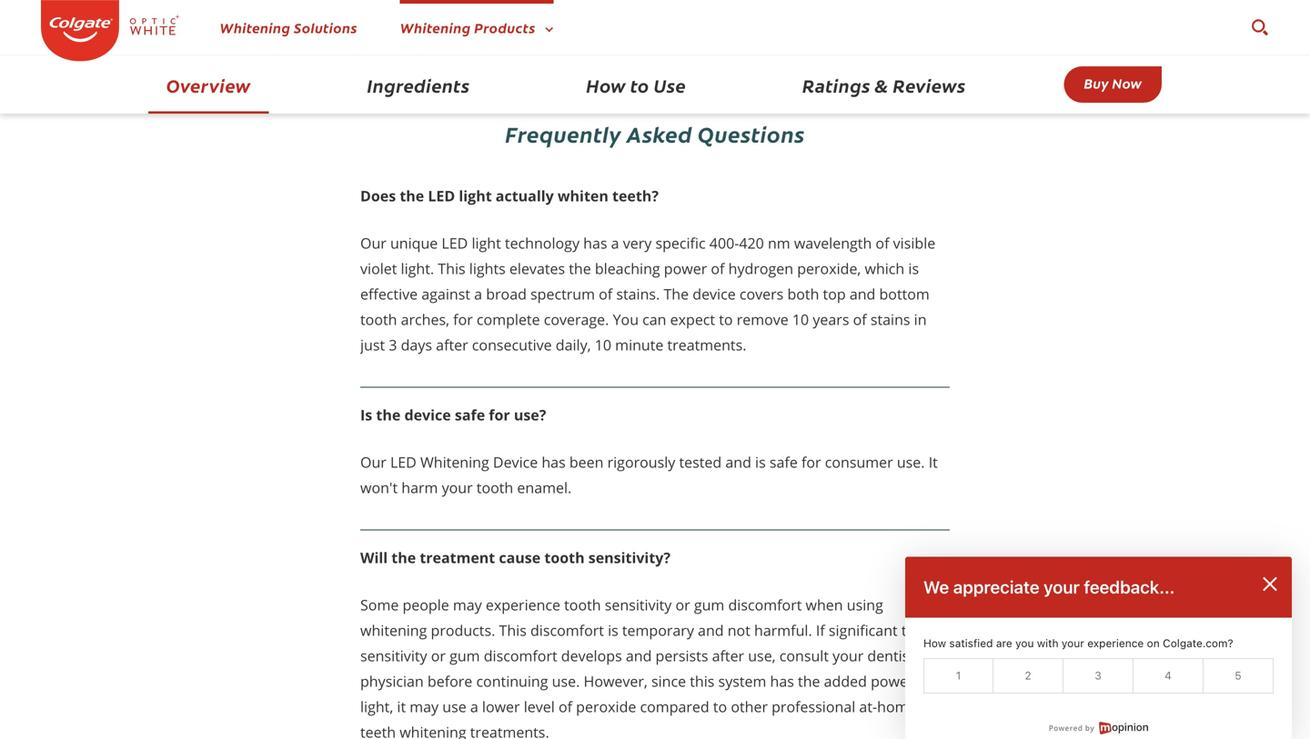 Task type: locate. For each thing, give the bounding box(es) containing it.
experience down cause
[[486, 595, 560, 615]]

0 vertical spatial device
[[693, 284, 736, 304]]

system
[[718, 672, 766, 691]]

after right 'days'
[[436, 335, 468, 355]]

for left the "consumer"
[[802, 453, 821, 472]]

experience
[[486, 595, 560, 615], [1087, 637, 1144, 650]]

whitening
[[360, 621, 427, 640], [400, 723, 466, 740]]

None search field
[[1250, 9, 1269, 45]]

ingredients button
[[349, 67, 488, 107]]

how to use button
[[568, 67, 704, 107]]

10
[[792, 310, 809, 329], [595, 335, 611, 355]]

1 vertical spatial to
[[719, 310, 733, 329]]

tooth down device
[[477, 478, 513, 498]]

the right is
[[376, 405, 401, 425]]

use. down develops
[[552, 672, 580, 691]]

0 vertical spatial after
[[436, 335, 468, 355]]

this up against
[[438, 259, 466, 278]]

after inside some people may experience tooth sensitivity or gum discomfort when using whitening products. this discomfort is temporary and not harmful. if significant tooth sensitivity or gum discomfort develops and persists after use, consult your dentist or physician before continuing use. however, since this system has the added power of light, it may use a lower level of peroxide compared to other professional at-home teeth whitening treatments.
[[712, 646, 744, 666]]

treatments. down the lower
[[470, 723, 549, 740]]

10 down both
[[792, 310, 809, 329]]

for inside our unique led light technology has a very specific 400-420 nm wavelength of visible violet light. this lights elevates the bleaching power of hydrogen peroxide, which is effective against a broad spectrum of stains. the device covers both top and bottom tooth arches, for complete coverage. you can expect to remove 10 years of stains in just 3 days after consecutive daily, 10 minute treatments.
[[453, 310, 473, 329]]

led for the
[[428, 186, 455, 206]]

1 horizontal spatial may
[[453, 595, 482, 615]]

this inside our unique led light technology has a very specific 400-420 nm wavelength of visible violet light. this lights elevates the bleaching power of hydrogen peroxide, which is effective against a broad spectrum of stains. the device covers both top and bottom tooth arches, for complete coverage. you can expect to remove 10 years of stains in just 3 days after consecutive daily, 10 minute treatments.
[[438, 259, 466, 278]]

whitening up harm
[[420, 453, 489, 472]]

for down against
[[453, 310, 473, 329]]

experience left on
[[1087, 637, 1144, 650]]

device right is
[[404, 405, 451, 425]]

1 horizontal spatial how
[[923, 637, 946, 650]]

frequently asked questions
[[505, 118, 805, 149]]

for
[[453, 310, 473, 329], [489, 405, 510, 425], [802, 453, 821, 472]]

whiten
[[558, 186, 609, 206]]

whitening hub logo image
[[119, 0, 191, 64]]

0 vertical spatial sensitivity
[[605, 595, 672, 615]]

the right the will
[[391, 548, 416, 568]]

it
[[397, 697, 406, 717]]

2 vertical spatial for
[[802, 453, 821, 472]]

1 vertical spatial power
[[871, 672, 914, 691]]

safe left use?
[[455, 405, 485, 425]]

has up bleaching
[[583, 233, 607, 253]]

use?
[[514, 405, 546, 425]]

0 horizontal spatial has
[[542, 453, 566, 472]]

led up harm
[[390, 453, 417, 472]]

treatments. inside our unique led light technology has a very specific 400-420 nm wavelength of visible violet light. this lights elevates the bleaching power of hydrogen peroxide, which is effective against a broad spectrum of stains. the device covers both top and bottom tooth arches, for complete coverage. you can expect to remove 10 years of stains in just 3 days after consecutive daily, 10 minute treatments.
[[667, 335, 746, 355]]

2 horizontal spatial for
[[802, 453, 821, 472]]

now
[[1112, 73, 1142, 92]]

peroxide
[[576, 697, 636, 717]]

0 vertical spatial for
[[453, 310, 473, 329]]

whitening up ingredients
[[400, 18, 471, 37]]

is up develops
[[608, 621, 618, 640]]

your inside some people may experience tooth sensitivity or gum discomfort when using whitening products. this discomfort is temporary and not harmful. if significant tooth sensitivity or gum discomfort develops and persists after use, consult your dentist or physician before continuing use. however, since this system has the added power of light, it may use a lower level of peroxide compared to other professional at-home teeth whitening treatments.
[[833, 646, 864, 666]]

1 horizontal spatial use.
[[897, 453, 925, 472]]

led inside our unique led light technology has a very specific 400-420 nm wavelength of visible violet light. this lights elevates the bleaching power of hydrogen peroxide, which is effective against a broad spectrum of stains. the device covers both top and bottom tooth arches, for complete coverage. you can expect to remove 10 years of stains in just 3 days after consecutive daily, 10 minute treatments.
[[442, 233, 468, 253]]

1 horizontal spatial after
[[712, 646, 744, 666]]

a left very
[[611, 233, 619, 253]]

and inside our unique led light technology has a very specific 400-420 nm wavelength of visible violet light. this lights elevates the bleaching power of hydrogen peroxide, which is effective against a broad spectrum of stains. the device covers both top and bottom tooth arches, for complete coverage. you can expect to remove 10 years of stains in just 3 days after consecutive daily, 10 minute treatments.
[[850, 284, 876, 304]]

whitening solutions link
[[220, 18, 357, 37]]

of left 1
[[918, 672, 931, 691]]

how for how satisfied are you with your experience on colgate.com?
[[923, 637, 946, 650]]

whitening inside our led whitening device has been rigorously tested and is safe for consumer use. it won't harm your tooth enamel.
[[420, 453, 489, 472]]

1 vertical spatial led
[[442, 233, 468, 253]]

a down lights
[[474, 284, 482, 304]]

coverage.
[[544, 310, 609, 329]]

tooth up just on the left of the page
[[360, 310, 397, 329]]

1 vertical spatial experience
[[1087, 637, 1144, 650]]

is down visible
[[908, 259, 919, 278]]

1 vertical spatial 3
[[1095, 670, 1102, 683]]

0 vertical spatial use.
[[897, 453, 925, 472]]

safe
[[455, 405, 485, 425], [770, 453, 798, 472]]

ratings & reviews button
[[784, 67, 984, 107]]

to inside some people may experience tooth sensitivity or gum discomfort when using whitening products. this discomfort is temporary and not harmful. if significant tooth sensitivity or gum discomfort develops and persists after use, consult your dentist or physician before continuing use. however, since this system has the added power of light, it may use a lower level of peroxide compared to other professional at-home teeth whitening treatments.
[[713, 697, 727, 717]]

led right unique
[[442, 233, 468, 253]]

unique
[[390, 233, 438, 253]]

1 vertical spatial how
[[923, 637, 946, 650]]

sensitivity up physician
[[360, 646, 427, 666]]

1 our from the top
[[360, 233, 387, 253]]

0 horizontal spatial this
[[438, 259, 466, 278]]

after down not
[[712, 646, 744, 666]]

or up temporary
[[676, 595, 690, 615]]

0 horizontal spatial safe
[[455, 405, 485, 425]]

does the led light actually whiten teeth?
[[360, 186, 659, 206]]

1 vertical spatial is
[[755, 453, 766, 472]]

0 vertical spatial treatments.
[[667, 335, 746, 355]]

0 horizontal spatial treatments.
[[470, 723, 549, 740]]

0 horizontal spatial for
[[453, 310, 473, 329]]

3
[[389, 335, 397, 355], [1095, 670, 1102, 683]]

1 horizontal spatial is
[[755, 453, 766, 472]]

1 horizontal spatial device
[[693, 284, 736, 304]]

enamel.
[[517, 478, 572, 498]]

device
[[693, 284, 736, 304], [404, 405, 451, 425]]

or up before at left
[[431, 646, 446, 666]]

your right with
[[1062, 637, 1084, 650]]

teeth
[[360, 723, 396, 740]]

0 vertical spatial is
[[908, 259, 919, 278]]

the up professional
[[798, 672, 820, 691]]

is inside our unique led light technology has a very specific 400-420 nm wavelength of visible violet light. this lights elevates the bleaching power of hydrogen peroxide, which is effective against a broad spectrum of stains. the device covers both top and bottom tooth arches, for complete coverage. you can expect to remove 10 years of stains in just 3 days after consecutive daily, 10 minute treatments.
[[908, 259, 919, 278]]

of right 'years'
[[853, 310, 867, 329]]

1 vertical spatial may
[[410, 697, 439, 717]]

how left 'use'
[[586, 72, 626, 98]]

1 horizontal spatial has
[[583, 233, 607, 253]]

treatment
[[420, 548, 495, 568]]

tooth inside our led whitening device has been rigorously tested and is safe for consumer use. it won't harm your tooth enamel.
[[477, 478, 513, 498]]

to inside our unique led light technology has a very specific 400-420 nm wavelength of visible violet light. this lights elevates the bleaching power of hydrogen peroxide, which is effective against a broad spectrum of stains. the device covers both top and bottom tooth arches, for complete coverage. you can expect to remove 10 years of stains in just 3 days after consecutive daily, 10 minute treatments.
[[719, 310, 733, 329]]

tooth up dentist
[[901, 621, 938, 640]]

to right the expect
[[719, 310, 733, 329]]

1 vertical spatial after
[[712, 646, 744, 666]]

or right dentist
[[918, 646, 933, 666]]

0 vertical spatial safe
[[455, 405, 485, 425]]

the for does the led light actually whiten teeth?
[[400, 186, 424, 206]]

reviews
[[893, 72, 966, 98]]

the
[[400, 186, 424, 206], [569, 259, 591, 278], [376, 405, 401, 425], [391, 548, 416, 568], [798, 672, 820, 691]]

to left 'other'
[[713, 697, 727, 717]]

&
[[875, 72, 889, 98]]

are
[[996, 637, 1012, 650]]

2 vertical spatial to
[[713, 697, 727, 717]]

our for our unique led light technology has a very specific 400-420 nm wavelength of visible violet light. this lights elevates the bleaching power of hydrogen peroxide, which is effective against a broad spectrum of stains. the device covers both top and bottom tooth arches, for complete coverage. you can expect to remove 10 years of stains in just 3 days after consecutive daily, 10 minute treatments.
[[360, 233, 387, 253]]

0 vertical spatial discomfort
[[728, 595, 802, 615]]

power down specific
[[664, 259, 707, 278]]

sensitivity up temporary
[[605, 595, 672, 615]]

0 horizontal spatial power
[[664, 259, 707, 278]]

both
[[787, 284, 819, 304]]

discomfort up the harmful.
[[728, 595, 802, 615]]

3 down how satisfied are you with your experience on colgate.com?
[[1095, 670, 1102, 683]]

0 vertical spatial gum
[[694, 595, 725, 615]]

of down the 400- at the right of page
[[711, 259, 725, 278]]

safe left the "consumer"
[[770, 453, 798, 472]]

0 horizontal spatial gum
[[450, 646, 480, 666]]

1 horizontal spatial experience
[[1087, 637, 1144, 650]]

whitening for whitening solutions
[[220, 18, 291, 37]]

has inside our unique led light technology has a very specific 400-420 nm wavelength of visible violet light. this lights elevates the bleaching power of hydrogen peroxide, which is effective against a broad spectrum of stains. the device covers both top and bottom tooth arches, for complete coverage. you can expect to remove 10 years of stains in just 3 days after consecutive daily, 10 minute treatments.
[[583, 233, 607, 253]]

0 vertical spatial our
[[360, 233, 387, 253]]

1 horizontal spatial gum
[[694, 595, 725, 615]]

10 right "daily,"
[[595, 335, 611, 355]]

how to use
[[586, 72, 686, 98]]

in
[[914, 310, 927, 329]]

3 right just on the left of the page
[[389, 335, 397, 355]]

won't
[[360, 478, 398, 498]]

treatments. down the expect
[[667, 335, 746, 355]]

of up which
[[876, 233, 889, 253]]

1 horizontal spatial 3
[[1095, 670, 1102, 683]]

1 vertical spatial whitening
[[400, 723, 466, 740]]

and right tested
[[725, 453, 751, 472]]

gum down products. at the bottom of page
[[450, 646, 480, 666]]

0 horizontal spatial after
[[436, 335, 468, 355]]

2 our from the top
[[360, 453, 387, 472]]

stains
[[871, 310, 910, 329]]

0 horizontal spatial sensitivity
[[360, 646, 427, 666]]

the up spectrum
[[569, 259, 591, 278]]

gum up temporary
[[694, 595, 725, 615]]

1 vertical spatial light
[[472, 233, 501, 253]]

has up "enamel." on the bottom left
[[542, 453, 566, 472]]

use. left it
[[897, 453, 925, 472]]

not
[[728, 621, 751, 640]]

technology
[[505, 233, 580, 253]]

how
[[586, 72, 626, 98], [923, 637, 946, 650]]

device up the expect
[[693, 284, 736, 304]]

0 horizontal spatial 10
[[595, 335, 611, 355]]

may up products. at the bottom of page
[[453, 595, 482, 615]]

1 horizontal spatial power
[[871, 672, 914, 691]]

continuing
[[476, 672, 548, 691]]

tested
[[679, 453, 722, 472]]

expect
[[670, 310, 715, 329]]

whitening down some
[[360, 621, 427, 640]]

is inside our led whitening device has been rigorously tested and is safe for consumer use. it won't harm your tooth enamel.
[[755, 453, 766, 472]]

very
[[623, 233, 652, 253]]

1 vertical spatial use.
[[552, 672, 580, 691]]

our
[[360, 233, 387, 253], [360, 453, 387, 472]]

mopinion logo image
[[1099, 722, 1148, 735]]

0 horizontal spatial use.
[[552, 672, 580, 691]]

light for actually
[[459, 186, 492, 206]]

your inside our led whitening device has been rigorously tested and is safe for consumer use. it won't harm your tooth enamel.
[[442, 478, 473, 498]]

is the device safe for use?
[[360, 405, 546, 425]]

your up added
[[833, 646, 864, 666]]

power
[[664, 259, 707, 278], [871, 672, 914, 691]]

whitening inside "dropdown button"
[[400, 18, 471, 37]]

our inside our unique led light technology has a very specific 400-420 nm wavelength of visible violet light. this lights elevates the bleaching power of hydrogen peroxide, which is effective against a broad spectrum of stains. the device covers both top and bottom tooth arches, for complete coverage. you can expect to remove 10 years of stains in just 3 days after consecutive daily, 10 minute treatments.
[[360, 233, 387, 253]]

0 vertical spatial 10
[[792, 310, 809, 329]]

of right the level
[[559, 697, 572, 717]]

power inside our unique led light technology has a very specific 400-420 nm wavelength of visible violet light. this lights elevates the bleaching power of hydrogen peroxide, which is effective against a broad spectrum of stains. the device covers both top and bottom tooth arches, for complete coverage. you can expect to remove 10 years of stains in just 3 days after consecutive daily, 10 minute treatments.
[[664, 259, 707, 278]]

1 vertical spatial our
[[360, 453, 387, 472]]

0 vertical spatial power
[[664, 259, 707, 278]]

2 vertical spatial has
[[770, 672, 794, 691]]

0 vertical spatial to
[[630, 72, 649, 98]]

1 vertical spatial for
[[489, 405, 510, 425]]

1 vertical spatial has
[[542, 453, 566, 472]]

power down dentist
[[871, 672, 914, 691]]

consumer
[[825, 453, 893, 472]]

actually
[[496, 186, 554, 206]]

our up violet
[[360, 233, 387, 253]]

buy now
[[1084, 73, 1142, 92]]

whitening
[[220, 18, 291, 37], [400, 18, 471, 37], [420, 453, 489, 472]]

discomfort up develops
[[530, 621, 604, 640]]

light.
[[401, 259, 434, 278]]

discomfort up continuing
[[484, 646, 557, 666]]

1 horizontal spatial for
[[489, 405, 510, 425]]

on
[[1147, 637, 1160, 650]]

led inside our led whitening device has been rigorously tested and is safe for consumer use. it won't harm your tooth enamel.
[[390, 453, 417, 472]]

how inside button
[[586, 72, 626, 98]]

1 vertical spatial safe
[[770, 453, 798, 472]]

0 horizontal spatial device
[[404, 405, 451, 425]]

1 vertical spatial treatments.
[[470, 723, 549, 740]]

is
[[908, 259, 919, 278], [755, 453, 766, 472], [608, 621, 618, 640]]

to inside button
[[630, 72, 649, 98]]

of left stains.
[[599, 284, 613, 304]]

with
[[1037, 637, 1059, 650]]

0 vertical spatial light
[[459, 186, 492, 206]]

2 vertical spatial is
[[608, 621, 618, 640]]

we
[[923, 577, 949, 598]]

the for will the treatment cause tooth sensitivity?
[[391, 548, 416, 568]]

0 horizontal spatial how
[[586, 72, 626, 98]]

and
[[850, 284, 876, 304], [725, 453, 751, 472], [698, 621, 724, 640], [626, 646, 652, 666]]

whitening down use
[[400, 723, 466, 740]]

your
[[442, 478, 473, 498], [1044, 577, 1080, 598], [1062, 637, 1084, 650], [833, 646, 864, 666]]

physician
[[360, 672, 424, 691]]

1 horizontal spatial this
[[499, 621, 527, 640]]

the inside some people may experience tooth sensitivity or gum discomfort when using whitening products. this discomfort is temporary and not harmful. if significant tooth sensitivity or gum discomfort develops and persists after use, consult your dentist or physician before continuing use. however, since this system has the added power of light, it may use a lower level of peroxide compared to other professional at-home teeth whitening treatments.
[[798, 672, 820, 691]]

daily,
[[556, 335, 591, 355]]

0 vertical spatial led
[[428, 186, 455, 206]]

device inside our unique led light technology has a very specific 400-420 nm wavelength of visible violet light. this lights elevates the bleaching power of hydrogen peroxide, which is effective against a broad spectrum of stains. the device covers both top and bottom tooth arches, for complete coverage. you can expect to remove 10 years of stains in just 3 days after consecutive daily, 10 minute treatments.
[[693, 284, 736, 304]]

powered
[[1049, 724, 1083, 734]]

3 inside our unique led light technology has a very specific 400-420 nm wavelength of visible violet light. this lights elevates the bleaching power of hydrogen peroxide, which is effective against a broad spectrum of stains. the device covers both top and bottom tooth arches, for complete coverage. you can expect to remove 10 years of stains in just 3 days after consecutive daily, 10 minute treatments.
[[389, 335, 397, 355]]

just
[[360, 335, 385, 355]]

our inside our led whitening device has been rigorously tested and is safe for consumer use. it won't harm your tooth enamel.
[[360, 453, 387, 472]]

lower
[[482, 697, 520, 717]]

is
[[360, 405, 372, 425]]

consecutive
[[472, 335, 552, 355]]

after
[[436, 335, 468, 355], [712, 646, 744, 666]]

safe inside our led whitening device has been rigorously tested and is safe for consumer use. it won't harm your tooth enamel.
[[770, 453, 798, 472]]

this
[[690, 672, 715, 691]]

whitening for whitening products
[[400, 18, 471, 37]]

nm
[[768, 233, 790, 253]]

light inside our unique led light technology has a very specific 400-420 nm wavelength of visible violet light. this lights elevates the bleaching power of hydrogen peroxide, which is effective against a broad spectrum of stains. the device covers both top and bottom tooth arches, for complete coverage. you can expect to remove 10 years of stains in just 3 days after consecutive daily, 10 minute treatments.
[[472, 233, 501, 253]]

0 vertical spatial this
[[438, 259, 466, 278]]

whitening products
[[400, 18, 536, 37]]

1 horizontal spatial treatments.
[[667, 335, 746, 355]]

light left actually
[[459, 186, 492, 206]]

2 horizontal spatial is
[[908, 259, 919, 278]]

to left 'use'
[[630, 72, 649, 98]]

a right use
[[470, 697, 478, 717]]

0 horizontal spatial experience
[[486, 595, 560, 615]]

0 vertical spatial has
[[583, 233, 607, 253]]

and right top
[[850, 284, 876, 304]]

light up lights
[[472, 233, 501, 253]]

whitening left solutions
[[220, 18, 291, 37]]

has down use,
[[770, 672, 794, 691]]

2 vertical spatial a
[[470, 697, 478, 717]]

led up unique
[[428, 186, 455, 206]]

may right it
[[410, 697, 439, 717]]

a inside some people may experience tooth sensitivity or gum discomfort when using whitening products. this discomfort is temporary and not harmful. if significant tooth sensitivity or gum discomfort develops and persists after use, consult your dentist or physician before continuing use. however, since this system has the added power of light, it may use a lower level of peroxide compared to other professional at-home teeth whitening treatments.
[[470, 697, 478, 717]]

or
[[676, 595, 690, 615], [431, 646, 446, 666], [918, 646, 933, 666]]

0 horizontal spatial is
[[608, 621, 618, 640]]

frequently
[[505, 118, 622, 149]]

2 vertical spatial led
[[390, 453, 417, 472]]

how left satisfied
[[923, 637, 946, 650]]

your right harm
[[442, 478, 473, 498]]

0 vertical spatial 3
[[389, 335, 397, 355]]

0 vertical spatial may
[[453, 595, 482, 615]]

this right products. at the bottom of page
[[499, 621, 527, 640]]

the
[[664, 284, 689, 304]]

1 horizontal spatial 10
[[792, 310, 809, 329]]

treatments. inside some people may experience tooth sensitivity or gum discomfort when using whitening products. this discomfort is temporary and not harmful. if significant tooth sensitivity or gum discomfort develops and persists after use, consult your dentist or physician before continuing use. however, since this system has the added power of light, it may use a lower level of peroxide compared to other professional at-home teeth whitening treatments.
[[470, 723, 549, 740]]

0 vertical spatial how
[[586, 72, 626, 98]]

1 vertical spatial discomfort
[[530, 621, 604, 640]]

is right tested
[[755, 453, 766, 472]]

our up won't
[[360, 453, 387, 472]]

0 vertical spatial experience
[[486, 595, 560, 615]]

1 vertical spatial a
[[474, 284, 482, 304]]

1 vertical spatial sensitivity
[[360, 646, 427, 666]]

the right does
[[400, 186, 424, 206]]

has inside some people may experience tooth sensitivity or gum discomfort when using whitening products. this discomfort is temporary and not harmful. if significant tooth sensitivity or gum discomfort develops and persists after use, consult your dentist or physician before continuing use. however, since this system has the added power of light, it may use a lower level of peroxide compared to other professional at-home teeth whitening treatments.
[[770, 672, 794, 691]]

1 vertical spatial this
[[499, 621, 527, 640]]

years
[[813, 310, 849, 329]]

0 horizontal spatial 3
[[389, 335, 397, 355]]

2 horizontal spatial has
[[770, 672, 794, 691]]

1 horizontal spatial safe
[[770, 453, 798, 472]]

for left use?
[[489, 405, 510, 425]]



Task type: describe. For each thing, give the bounding box(es) containing it.
complete
[[477, 310, 540, 329]]

products.
[[431, 621, 495, 640]]

this inside some people may experience tooth sensitivity or gum discomfort when using whitening products. this discomfort is temporary and not harmful. if significant tooth sensitivity or gum discomfort develops and persists after use, consult your dentist or physician before continuing use. however, since this system has the added power of light, it may use a lower level of peroxide compared to other professional at-home teeth whitening treatments.
[[499, 621, 527, 640]]

4
[[1165, 670, 1172, 683]]

visible
[[893, 233, 936, 253]]

1 vertical spatial gum
[[450, 646, 480, 666]]

we appreciate your feedback...
[[923, 577, 1175, 598]]

remove
[[737, 310, 789, 329]]

and left not
[[698, 621, 724, 640]]

device
[[493, 453, 538, 472]]

and down temporary
[[626, 646, 652, 666]]

power inside some people may experience tooth sensitivity or gum discomfort when using whitening products. this discomfort is temporary and not harmful. if significant tooth sensitivity or gum discomfort develops and persists after use, consult your dentist or physician before continuing use. however, since this system has the added power of light, it may use a lower level of peroxide compared to other professional at-home teeth whitening treatments.
[[871, 672, 914, 691]]

tooth inside our unique led light technology has a very specific 400-420 nm wavelength of visible violet light. this lights elevates the bleaching power of hydrogen peroxide, which is effective against a broad spectrum of stains. the device covers both top and bottom tooth arches, for complete coverage. you can expect to remove 10 years of stains in just 3 days after consecutive daily, 10 minute treatments.
[[360, 310, 397, 329]]

led for unique
[[442, 233, 468, 253]]

whitening solutions
[[220, 18, 357, 37]]

buy now button
[[1064, 66, 1162, 103]]

the inside our unique led light technology has a very specific 400-420 nm wavelength of visible violet light. this lights elevates the bleaching power of hydrogen peroxide, which is effective against a broad spectrum of stains. the device covers both top and bottom tooth arches, for complete coverage. you can expect to remove 10 years of stains in just 3 days after consecutive daily, 10 minute treatments.
[[569, 259, 591, 278]]

by
[[1085, 724, 1095, 734]]

persists
[[656, 646, 708, 666]]

days
[[401, 335, 432, 355]]

light,
[[360, 697, 393, 717]]

teeth?
[[612, 186, 659, 206]]

will
[[360, 548, 388, 568]]

which
[[865, 259, 905, 278]]

people
[[403, 595, 449, 615]]

level
[[524, 697, 555, 717]]

temporary
[[622, 621, 694, 640]]

420
[[739, 233, 764, 253]]

minute
[[615, 335, 664, 355]]

covers
[[740, 284, 784, 304]]

for inside our led whitening device has been rigorously tested and is safe for consumer use. it won't harm your tooth enamel.
[[802, 453, 821, 472]]

other
[[731, 697, 768, 717]]

elevates
[[509, 259, 565, 278]]

2
[[1025, 670, 1031, 683]]

and inside our led whitening device has been rigorously tested and is safe for consumer use. it won't harm your tooth enamel.
[[725, 453, 751, 472]]

has inside our led whitening device has been rigorously tested and is safe for consumer use. it won't harm your tooth enamel.
[[542, 453, 566, 472]]

overview
[[166, 72, 251, 98]]

use. inside our led whitening device has been rigorously tested and is safe for consumer use. it won't harm your tooth enamel.
[[897, 453, 925, 472]]

1 horizontal spatial sensitivity
[[605, 595, 672, 615]]

since
[[651, 672, 686, 691]]

been
[[569, 453, 604, 472]]

0 horizontal spatial may
[[410, 697, 439, 717]]

use,
[[748, 646, 776, 666]]

after inside our unique led light technology has a very specific 400-420 nm wavelength of visible violet light. this lights elevates the bleaching power of hydrogen peroxide, which is effective against a broad spectrum of stains. the device covers both top and bottom tooth arches, for complete coverage. you can expect to remove 10 years of stains in just 3 days after consecutive daily, 10 minute treatments.
[[436, 335, 468, 355]]

the for is the device safe for use?
[[376, 405, 401, 425]]

effective
[[360, 284, 418, 304]]

arches,
[[401, 310, 449, 329]]

it
[[929, 453, 938, 472]]

you
[[613, 310, 639, 329]]

tooth right cause
[[544, 548, 585, 568]]

use
[[654, 72, 686, 98]]

1 vertical spatial device
[[404, 405, 451, 425]]

before
[[428, 672, 472, 691]]

rigorously
[[607, 453, 675, 472]]

how for how to use
[[586, 72, 626, 98]]

you
[[1015, 637, 1034, 650]]

harm
[[401, 478, 438, 498]]

2 vertical spatial discomfort
[[484, 646, 557, 666]]

can
[[643, 310, 666, 329]]

experience inside some people may experience tooth sensitivity or gum discomfort when using whitening products. this discomfort is temporary and not harmful. if significant tooth sensitivity or gum discomfort develops and persists after use, consult your dentist or physician before continuing use. however, since this system has the added power of light, it may use a lower level of peroxide compared to other professional at-home teeth whitening treatments.
[[486, 595, 560, 615]]

against
[[422, 284, 470, 304]]

questions
[[698, 118, 805, 149]]

consult
[[780, 646, 829, 666]]

light for technology
[[472, 233, 501, 253]]

develops
[[561, 646, 622, 666]]

is inside some people may experience tooth sensitivity or gum discomfort when using whitening products. this discomfort is temporary and not harmful. if significant tooth sensitivity or gum discomfort develops and persists after use, consult your dentist or physician before continuing use. however, since this system has the added power of light, it may use a lower level of peroxide compared to other professional at-home teeth whitening treatments.
[[608, 621, 618, 640]]

colgate.com?
[[1163, 637, 1233, 650]]

compared
[[640, 697, 709, 717]]

powered by link
[[1044, 718, 1153, 740]]

ingredients
[[367, 72, 470, 98]]

at-
[[859, 697, 877, 717]]

appreciate
[[953, 577, 1040, 598]]

1 horizontal spatial or
[[676, 595, 690, 615]]

asked
[[627, 118, 692, 149]]

your up with
[[1044, 577, 1080, 598]]

feedback...
[[1084, 577, 1175, 598]]

colgate® logo image
[[41, 0, 119, 61]]

stains.
[[616, 284, 660, 304]]

lights
[[469, 259, 506, 278]]

broad
[[486, 284, 527, 304]]

solutions
[[294, 18, 357, 37]]

cause
[[499, 548, 541, 568]]

does
[[360, 186, 396, 206]]

use
[[442, 697, 466, 717]]

0 vertical spatial whitening
[[360, 621, 427, 640]]

satisfied
[[949, 637, 993, 650]]

some people may experience tooth sensitivity or gum discomfort when using whitening products. this discomfort is temporary and not harmful. if significant tooth sensitivity or gum discomfort develops and persists after use, consult your dentist or physician before continuing use. however, since this system has the added power of light, it may use a lower level of peroxide compared to other professional at-home teeth whitening treatments.
[[360, 595, 938, 740]]

overview button
[[148, 67, 269, 114]]

products
[[474, 18, 536, 37]]

if
[[816, 621, 825, 640]]

tooth up develops
[[564, 595, 601, 615]]

5
[[1235, 670, 1242, 683]]

0 vertical spatial a
[[611, 233, 619, 253]]

our for our led whitening device has been rigorously tested and is safe for consumer use. it won't harm your tooth enamel.
[[360, 453, 387, 472]]

however,
[[584, 672, 648, 691]]

ratings
[[803, 72, 870, 98]]

our led whitening device has been rigorously tested and is safe for consumer use. it won't harm your tooth enamel.
[[360, 453, 938, 498]]

1 vertical spatial 10
[[595, 335, 611, 355]]

use. inside some people may experience tooth sensitivity or gum discomfort when using whitening products. this discomfort is temporary and not harmful. if significant tooth sensitivity or gum discomfort develops and persists after use, consult your dentist or physician before continuing use. however, since this system has the added power of light, it may use a lower level of peroxide compared to other professional at-home teeth whitening treatments.
[[552, 672, 580, 691]]

peroxide,
[[797, 259, 861, 278]]

wavelength
[[794, 233, 872, 253]]

ratings & reviews
[[803, 72, 966, 98]]

0 horizontal spatial or
[[431, 646, 446, 666]]

2 horizontal spatial or
[[918, 646, 933, 666]]



Task type: vqa. For each thing, say whether or not it's contained in the screenshot.
the topmost treatments.
yes



